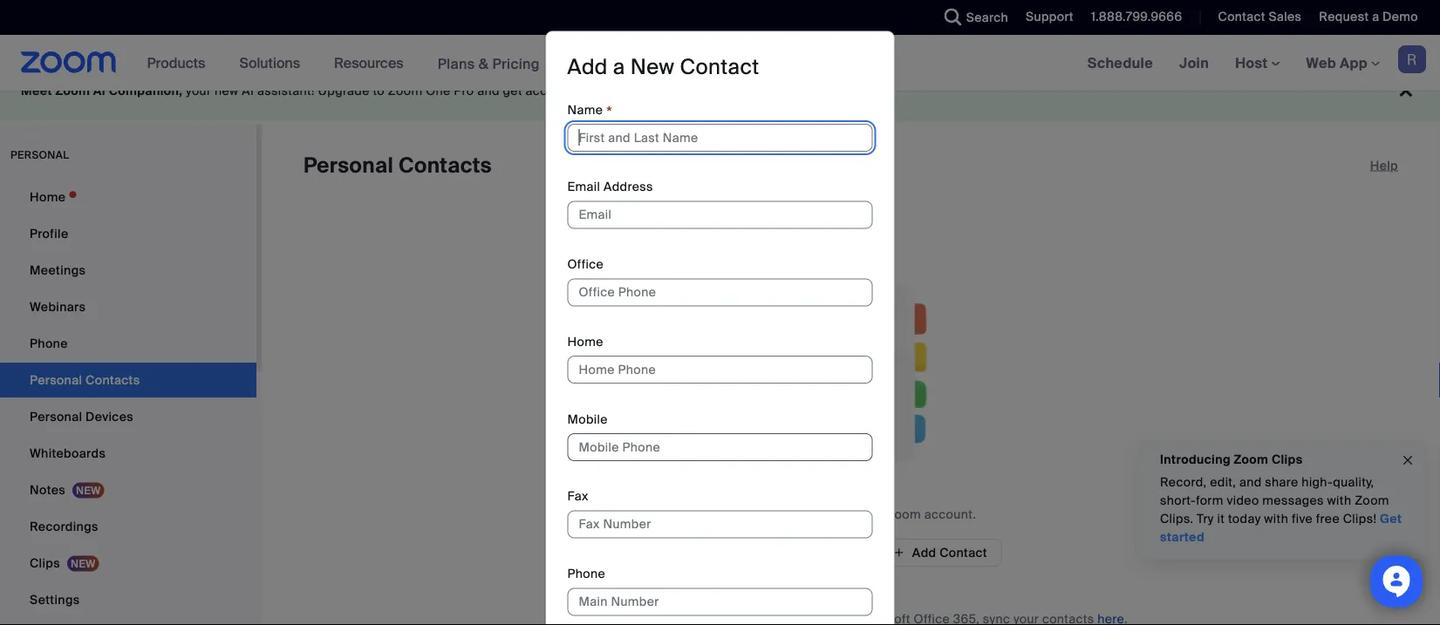 Task type: locate. For each thing, give the bounding box(es) containing it.
name *
[[568, 102, 613, 122]]

meetings
[[30, 262, 86, 278]]

clips up settings
[[30, 555, 60, 572]]

Fax text field
[[568, 511, 873, 539]]

add inside button
[[913, 545, 937, 561]]

whiteboards
[[30, 445, 106, 462]]

1 upgrade from the left
[[318, 83, 370, 99]]

1 horizontal spatial contact
[[940, 545, 988, 561]]

a
[[1373, 9, 1380, 25], [613, 54, 625, 81]]

0 vertical spatial today
[[858, 83, 893, 99]]

your
[[186, 83, 211, 99], [858, 507, 884, 523]]

product information navigation
[[134, 35, 553, 92]]

one
[[426, 83, 451, 99]]

no
[[726, 507, 743, 523]]

csv
[[807, 545, 833, 561]]

contact left sales
[[1219, 9, 1266, 25]]

1 horizontal spatial personal
[[304, 152, 394, 179]]

1 horizontal spatial to
[[572, 83, 584, 99]]

0 horizontal spatial today
[[858, 83, 893, 99]]

with
[[1328, 493, 1352, 509], [1265, 511, 1289, 528]]

1 horizontal spatial and
[[1240, 475, 1262, 491]]

1.888.799.9666 button
[[1078, 0, 1187, 35], [1091, 9, 1183, 25]]

0 horizontal spatial with
[[1265, 511, 1289, 528]]

free
[[1317, 511, 1340, 528]]

your right added
[[858, 507, 884, 523]]

contact sales link up 'meetings' navigation
[[1219, 9, 1302, 25]]

add for add contact
[[913, 545, 937, 561]]

2 horizontal spatial contact
[[1219, 9, 1266, 25]]

1 horizontal spatial phone
[[568, 567, 606, 583]]

ai
[[93, 83, 106, 99], [242, 83, 254, 99], [587, 83, 599, 99]]

1 horizontal spatial your
[[858, 507, 884, 523]]

0 horizontal spatial to
[[373, 83, 385, 99]]

add up name
[[568, 54, 608, 81]]

and inside record, edit, and share high-quality, short-form video messages with zoom clips. try it today with five free clips!
[[1240, 475, 1262, 491]]

to left one
[[373, 83, 385, 99]]

home link
[[0, 180, 257, 215]]

with down the messages
[[1265, 511, 1289, 528]]

personal devices
[[30, 409, 134, 425]]

zoom up clips!
[[1355, 493, 1390, 509]]

ai up name
[[587, 83, 599, 99]]

zoom up edit,
[[1234, 452, 1269, 468]]

plans
[[438, 54, 475, 73]]

demo
[[1383, 9, 1419, 25]]

0 horizontal spatial a
[[613, 54, 625, 81]]

contact up additional
[[680, 54, 760, 81]]

add inside dialog
[[568, 54, 608, 81]]

0 horizontal spatial contact
[[680, 54, 760, 81]]

import
[[733, 545, 773, 561]]

add
[[568, 54, 608, 81], [913, 545, 937, 561]]

Office Phone text field
[[568, 279, 873, 307]]

a up companion
[[613, 54, 625, 81]]

1 vertical spatial your
[[858, 507, 884, 523]]

zoom up add image
[[887, 507, 922, 523]]

upgrade right assistant!
[[318, 83, 370, 99]]

0 vertical spatial a
[[1373, 9, 1380, 25]]

webinars
[[30, 299, 86, 315]]

added
[[802, 507, 840, 523]]

name
[[568, 102, 603, 118]]

1 horizontal spatial home
[[568, 334, 604, 350]]

0 horizontal spatial home
[[30, 189, 66, 205]]

0 horizontal spatial your
[[186, 83, 211, 99]]

high-
[[1302, 475, 1334, 491]]

banner
[[0, 35, 1441, 92]]

phone link
[[0, 326, 257, 361]]

schedule link
[[1075, 35, 1167, 91]]

clips up share
[[1272, 452, 1303, 468]]

contact sales link up join
[[1206, 0, 1307, 35]]

phone down fax
[[568, 567, 606, 583]]

1 vertical spatial a
[[613, 54, 625, 81]]

2 horizontal spatial ai
[[587, 83, 599, 99]]

quality,
[[1334, 475, 1375, 491]]

0 vertical spatial personal
[[304, 152, 394, 179]]

1 vertical spatial phone
[[568, 567, 606, 583]]

email address
[[568, 179, 653, 196]]

meet
[[21, 83, 52, 99]]

pricing
[[493, 54, 540, 73]]

0 horizontal spatial and
[[478, 83, 500, 99]]

add a new contact dialog
[[546, 31, 895, 626]]

add for add a new contact
[[568, 54, 608, 81]]

new
[[631, 54, 675, 81]]

1 vertical spatial personal
[[30, 409, 82, 425]]

meetings link
[[0, 253, 257, 288]]

meetings navigation
[[1075, 35, 1441, 92]]

your inside meet zoom ai companion, footer
[[186, 83, 211, 99]]

contact
[[1219, 9, 1266, 25], [680, 54, 760, 81], [940, 545, 988, 561]]

Home text field
[[568, 357, 873, 384]]

whiteboards link
[[0, 436, 257, 471]]

with up "free"
[[1328, 493, 1352, 509]]

0 horizontal spatial add
[[568, 54, 608, 81]]

additional
[[708, 83, 767, 99]]

a left demo
[[1373, 9, 1380, 25]]

home down office
[[568, 334, 604, 350]]

First and Last Name text field
[[568, 124, 873, 152]]

personal
[[304, 152, 394, 179], [30, 409, 82, 425]]

1 horizontal spatial ai
[[242, 83, 254, 99]]

settings link
[[0, 583, 257, 618]]

zoom logo image
[[21, 51, 117, 73]]

1 vertical spatial today
[[1229, 511, 1262, 528]]

zoom left one
[[388, 83, 423, 99]]

a inside dialog
[[613, 54, 625, 81]]

support
[[1026, 9, 1074, 25]]

home inside add a new contact dialog
[[568, 334, 604, 350]]

0 vertical spatial with
[[1328, 493, 1352, 509]]

0 horizontal spatial clips
[[30, 555, 60, 572]]

request a demo link
[[1307, 0, 1441, 35], [1320, 9, 1419, 25]]

ai right the new
[[242, 83, 254, 99]]

0 horizontal spatial phone
[[30, 336, 68, 352]]

phone
[[30, 336, 68, 352], [568, 567, 606, 583]]

0 horizontal spatial personal
[[30, 409, 82, 425]]

your for to
[[858, 507, 884, 523]]

clips
[[1272, 452, 1303, 468], [30, 555, 60, 572]]

add image
[[893, 545, 906, 561]]

add contact button
[[879, 539, 1002, 567]]

1 vertical spatial clips
[[30, 555, 60, 572]]

1 horizontal spatial clips
[[1272, 452, 1303, 468]]

contact down account.
[[940, 545, 988, 561]]

1 horizontal spatial add
[[913, 545, 937, 561]]

2 vertical spatial contact
[[940, 545, 988, 561]]

and up video
[[1240, 475, 1262, 491]]

home up profile
[[30, 189, 66, 205]]

1 horizontal spatial upgrade
[[802, 83, 855, 99]]

a for request
[[1373, 9, 1380, 25]]

0 horizontal spatial ai
[[93, 83, 106, 99]]

address
[[604, 179, 653, 196]]

to up name
[[572, 83, 584, 99]]

assistant!
[[257, 83, 315, 99]]

0 vertical spatial add
[[568, 54, 608, 81]]

1 vertical spatial add
[[913, 545, 937, 561]]

zoom
[[55, 83, 90, 99], [388, 83, 423, 99], [1234, 452, 1269, 468], [1355, 493, 1390, 509], [887, 507, 922, 523]]

1 horizontal spatial a
[[1373, 9, 1380, 25]]

contact inside dialog
[[680, 54, 760, 81]]

import from csv file button
[[700, 539, 872, 567]]

contact inside button
[[940, 545, 988, 561]]

0 vertical spatial clips
[[1272, 452, 1303, 468]]

home inside home link
[[30, 189, 66, 205]]

support link
[[1013, 0, 1078, 35], [1026, 9, 1074, 25]]

phone down webinars
[[30, 336, 68, 352]]

plans & pricing link
[[438, 54, 540, 73], [438, 54, 540, 73]]

0 vertical spatial home
[[30, 189, 66, 205]]

1 horizontal spatial with
[[1328, 493, 1352, 509]]

short-
[[1161, 493, 1197, 509]]

1 vertical spatial home
[[568, 334, 604, 350]]

contact sales link
[[1206, 0, 1307, 35], [1219, 9, 1302, 25]]

1 horizontal spatial today
[[1229, 511, 1262, 528]]

add right add image
[[913, 545, 937, 561]]

to
[[373, 83, 385, 99], [572, 83, 584, 99], [843, 507, 855, 523]]

0 vertical spatial your
[[186, 83, 211, 99]]

1 vertical spatial contact
[[680, 54, 760, 81]]

home
[[30, 189, 66, 205], [568, 334, 604, 350]]

today inside record, edit, and share high-quality, short-form video messages with zoom clips. try it today with five free clips!
[[1229, 511, 1262, 528]]

ai down 'zoom logo'
[[93, 83, 106, 99]]

0 vertical spatial and
[[478, 83, 500, 99]]

record,
[[1161, 475, 1207, 491]]

your for companion,
[[186, 83, 211, 99]]

0 vertical spatial phone
[[30, 336, 68, 352]]

and left get
[[478, 83, 500, 99]]

personal inside menu
[[30, 409, 82, 425]]

0 horizontal spatial upgrade
[[318, 83, 370, 99]]

to right added
[[843, 507, 855, 523]]

upgrade right cost.
[[802, 83, 855, 99]]

1 vertical spatial and
[[1240, 475, 1262, 491]]

your left the new
[[186, 83, 211, 99]]



Task type: vqa. For each thing, say whether or not it's contained in the screenshot.
top Personal
yes



Task type: describe. For each thing, give the bounding box(es) containing it.
it
[[1218, 511, 1225, 528]]

and inside meet zoom ai companion, footer
[[478, 83, 500, 99]]

at
[[675, 83, 686, 99]]

mobile
[[568, 412, 608, 428]]

join link
[[1167, 35, 1223, 91]]

upgrade today link
[[802, 83, 893, 99]]

zoom inside record, edit, and share high-quality, short-form video messages with zoom clips. try it today with five free clips!
[[1355, 493, 1390, 509]]

import from csv file
[[733, 545, 858, 561]]

phone inside add a new contact dialog
[[568, 567, 606, 583]]

form
[[1197, 493, 1224, 509]]

fax
[[568, 489, 589, 505]]

2 horizontal spatial to
[[843, 507, 855, 523]]

companion
[[602, 83, 671, 99]]

request
[[1320, 9, 1370, 25]]

no
[[689, 83, 704, 99]]

meet zoom ai companion, footer
[[0, 61, 1441, 121]]

notes
[[30, 482, 65, 498]]

request a demo
[[1320, 9, 1419, 25]]

try
[[1197, 511, 1215, 528]]

Email Address text field
[[568, 202, 873, 230]]

new
[[215, 83, 239, 99]]

2 ai from the left
[[242, 83, 254, 99]]

clips.
[[1161, 511, 1194, 528]]

personal menu menu
[[0, 180, 257, 626]]

recordings
[[30, 519, 98, 535]]

started
[[1161, 530, 1205, 546]]

personal for personal devices
[[30, 409, 82, 425]]

plans & pricing
[[438, 54, 540, 73]]

cost.
[[770, 83, 799, 99]]

get started link
[[1161, 511, 1403, 546]]

personal for personal contacts
[[304, 152, 394, 179]]

phone inside the personal menu menu
[[30, 336, 68, 352]]

get
[[1381, 511, 1403, 528]]

access
[[526, 83, 569, 99]]

edit,
[[1210, 475, 1237, 491]]

from
[[776, 545, 804, 561]]

contacts
[[399, 152, 492, 179]]

1 vertical spatial with
[[1265, 511, 1289, 528]]

add contact
[[913, 545, 988, 561]]

pro
[[454, 83, 474, 99]]

Phone text field
[[568, 589, 873, 617]]

office
[[568, 257, 604, 273]]

clips!
[[1344, 511, 1377, 528]]

schedule
[[1088, 54, 1154, 72]]

email
[[568, 179, 601, 196]]

close image
[[1401, 451, 1415, 471]]

get
[[503, 83, 523, 99]]

add a new contact
[[568, 54, 760, 81]]

record, edit, and share high-quality, short-form video messages with zoom clips. try it today with five free clips!
[[1161, 475, 1390, 528]]

Mobile text field
[[568, 434, 873, 462]]

messages
[[1263, 493, 1325, 509]]

get started
[[1161, 511, 1403, 546]]

no contacts added to your zoom account.
[[726, 507, 976, 523]]

notes link
[[0, 473, 257, 508]]

clips link
[[0, 546, 257, 581]]

profile link
[[0, 216, 257, 251]]

companion,
[[109, 83, 183, 99]]

0 vertical spatial contact
[[1219, 9, 1266, 25]]

sales
[[1269, 9, 1302, 25]]

clips inside clips link
[[30, 555, 60, 572]]

1 ai from the left
[[93, 83, 106, 99]]

settings
[[30, 592, 80, 608]]

profile
[[30, 226, 68, 242]]

banner containing schedule
[[0, 35, 1441, 92]]

1.888.799.9666
[[1091, 9, 1183, 25]]

webinars link
[[0, 290, 257, 325]]

2 upgrade from the left
[[802, 83, 855, 99]]

today inside meet zoom ai companion, footer
[[858, 83, 893, 99]]

introducing zoom clips
[[1161, 452, 1303, 468]]

file
[[836, 545, 858, 561]]

devices
[[86, 409, 134, 425]]

contacts
[[746, 507, 799, 523]]

help
[[1371, 158, 1399, 174]]

introducing
[[1161, 452, 1231, 468]]

personal
[[10, 148, 69, 162]]

*
[[607, 102, 613, 122]]

account.
[[925, 507, 976, 523]]

help link
[[1371, 152, 1399, 180]]

contact sales
[[1219, 9, 1302, 25]]

recordings link
[[0, 510, 257, 545]]

personal contacts
[[304, 152, 492, 179]]

share
[[1266, 475, 1299, 491]]

a for add
[[613, 54, 625, 81]]

personal devices link
[[0, 400, 257, 435]]

video
[[1227, 493, 1260, 509]]

join
[[1180, 54, 1210, 72]]

&
[[479, 54, 489, 73]]

meet zoom ai companion, your new ai assistant! upgrade to zoom one pro and get access to ai companion at no additional cost. upgrade today
[[21, 83, 893, 99]]

zoom down 'zoom logo'
[[55, 83, 90, 99]]

3 ai from the left
[[587, 83, 599, 99]]

five
[[1292, 511, 1313, 528]]



